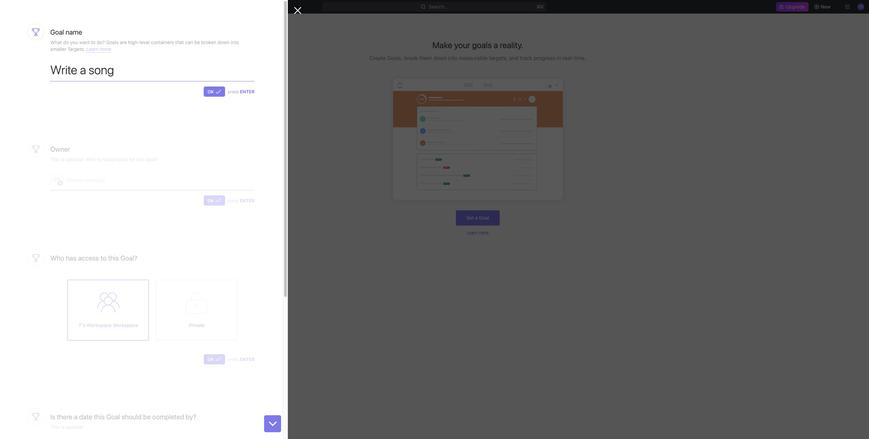 Task type: locate. For each thing, give the bounding box(es) containing it.
what do you want to do? goals are high-level containers that can be broken down into smaller
[[50, 39, 239, 52]]

to right access at the left
[[101, 254, 107, 262]]

new
[[821, 4, 831, 10]]

set
[[467, 215, 474, 221]]

this for to
[[108, 254, 119, 262]]

goal right set
[[479, 215, 490, 221]]

⌘k
[[537, 4, 544, 10]]

set a goal
[[467, 215, 490, 221]]

0 vertical spatial be
[[194, 39, 200, 45]]

2 workspace from the left
[[113, 323, 138, 328]]

down
[[218, 39, 230, 45], [434, 55, 447, 61]]

a left date
[[74, 413, 78, 421]]

0 vertical spatial this
[[108, 254, 119, 262]]

learn
[[86, 46, 99, 52], [467, 230, 478, 235]]

0 horizontal spatial this
[[94, 413, 105, 421]]

0 vertical spatial ok
[[208, 89, 214, 95]]

more down set a goal
[[479, 230, 489, 235]]

1 horizontal spatial be
[[194, 39, 200, 45]]

None text field
[[50, 63, 255, 81]]

choose owner(s)
[[67, 177, 105, 183]]

targets . learn more
[[67, 46, 111, 52]]

0 vertical spatial down
[[218, 39, 230, 45]]

down inside 'what do you want to do? goals are high-level containers that can be broken down into smaller'
[[218, 39, 230, 45]]

2 vertical spatial a
[[74, 413, 78, 421]]

1 vertical spatial this
[[94, 413, 105, 421]]

0 horizontal spatial learn
[[86, 46, 99, 52]]

ok button for owner
[[204, 196, 225, 206]]

2 vertical spatial enter
[[240, 357, 255, 362]]

this right date
[[94, 413, 105, 421]]

dialog
[[0, 0, 302, 440]]

new button
[[812, 1, 835, 12]]

0 vertical spatial enter
[[240, 89, 255, 95]]

0 vertical spatial press
[[228, 89, 239, 95]]

access
[[78, 254, 99, 262]]

completed
[[152, 413, 184, 421]]

date
[[79, 413, 92, 421]]

0 horizontal spatial to
[[91, 39, 96, 45]]

press
[[228, 89, 239, 95], [228, 198, 239, 203], [228, 357, 239, 362]]

upgrade
[[786, 4, 806, 10]]

3 press from the top
[[228, 357, 239, 362]]

2 vertical spatial goal
[[106, 413, 120, 421]]

down right broken
[[218, 39, 230, 45]]

1 horizontal spatial learn more link
[[467, 230, 489, 235]]

3 ok button from the top
[[204, 355, 225, 365]]

press for owner
[[228, 198, 239, 203]]

goal left should
[[106, 413, 120, 421]]

t's workspace workspace
[[78, 323, 138, 328]]

and
[[510, 55, 519, 61]]

is
[[50, 413, 55, 421]]

real-
[[563, 55, 574, 61]]

to
[[91, 39, 96, 45], [101, 254, 107, 262]]

reality.
[[500, 40, 524, 50]]

by?
[[186, 413, 196, 421]]

ok
[[208, 89, 214, 95], [208, 198, 214, 203], [208, 357, 214, 362]]

learn more link inside dialog
[[86, 46, 111, 53]]

1 press enter from the top
[[228, 89, 255, 95]]

into right broken
[[231, 39, 239, 45]]

who has access to this goal?
[[50, 254, 137, 262]]

0 vertical spatial into
[[231, 39, 239, 45]]

1 enter from the top
[[240, 89, 255, 95]]

2 vertical spatial press enter
[[228, 357, 255, 362]]

name
[[66, 28, 82, 36]]

ok for who has access to this goal?
[[208, 357, 214, 362]]

none text field inside dialog
[[50, 63, 255, 81]]

1 vertical spatial down
[[434, 55, 447, 61]]

1 vertical spatial learn
[[467, 230, 478, 235]]

1 horizontal spatial goal
[[106, 413, 120, 421]]

goals,
[[388, 55, 403, 61]]

1 vertical spatial to
[[101, 254, 107, 262]]

0 vertical spatial goal
[[50, 28, 64, 36]]

a right set
[[476, 215, 478, 221]]

1 ok from the top
[[208, 89, 214, 95]]

that
[[175, 39, 184, 45]]

goals
[[106, 39, 119, 45]]

a
[[494, 40, 498, 50], [476, 215, 478, 221], [74, 413, 78, 421]]

1 horizontal spatial to
[[101, 254, 107, 262]]

goals
[[472, 40, 492, 50]]

more down do?
[[100, 46, 111, 52]]

2 vertical spatial ok button
[[204, 355, 225, 365]]

1 vertical spatial be
[[143, 413, 151, 421]]

targets,
[[489, 55, 508, 61]]

who
[[50, 254, 64, 262]]

to left do?
[[91, 39, 96, 45]]

1 horizontal spatial into
[[449, 55, 458, 61]]

enter
[[240, 89, 255, 95], [240, 198, 255, 203], [240, 357, 255, 362]]

0 horizontal spatial more
[[100, 46, 111, 52]]

down down make
[[434, 55, 447, 61]]

1 horizontal spatial more
[[479, 230, 489, 235]]

learn more link
[[86, 46, 111, 53], [467, 230, 489, 235]]

0 vertical spatial press enter
[[228, 89, 255, 95]]

1 vertical spatial press
[[228, 198, 239, 203]]

learn down set
[[467, 230, 478, 235]]

2 vertical spatial ok
[[208, 357, 214, 362]]

2 press enter from the top
[[228, 198, 255, 203]]

0 vertical spatial to
[[91, 39, 96, 45]]

1 press from the top
[[228, 89, 239, 95]]

want
[[79, 39, 90, 45]]

1 vertical spatial ok button
[[204, 196, 225, 206]]

ok button
[[204, 87, 225, 97], [204, 196, 225, 206], [204, 355, 225, 365]]

1 ok button from the top
[[204, 87, 225, 97]]

into
[[231, 39, 239, 45], [449, 55, 458, 61]]

more
[[100, 46, 111, 52], [479, 230, 489, 235]]

goal
[[50, 28, 64, 36], [479, 215, 490, 221], [106, 413, 120, 421]]

1 vertical spatial press enter
[[228, 198, 255, 203]]

0 vertical spatial more
[[100, 46, 111, 52]]

high-
[[128, 39, 140, 45]]

0 horizontal spatial learn more link
[[86, 46, 111, 53]]

containers
[[151, 39, 174, 45]]

0 horizontal spatial goal
[[50, 28, 64, 36]]

2 horizontal spatial goal
[[479, 215, 490, 221]]

1 vertical spatial enter
[[240, 198, 255, 203]]

0 horizontal spatial down
[[218, 39, 230, 45]]

press enter for owner
[[228, 198, 255, 203]]

1 horizontal spatial workspace
[[113, 323, 138, 328]]

there
[[57, 413, 72, 421]]

private
[[189, 323, 205, 328]]

search...
[[429, 4, 449, 10]]

2 press from the top
[[228, 198, 239, 203]]

0 horizontal spatial a
[[74, 413, 78, 421]]

2 vertical spatial press
[[228, 357, 239, 362]]

2 enter from the top
[[240, 198, 255, 203]]

0 horizontal spatial workspace
[[87, 323, 112, 328]]

1 horizontal spatial down
[[434, 55, 447, 61]]

1 vertical spatial goal
[[479, 215, 490, 221]]

2 ok from the top
[[208, 198, 214, 203]]

learn more link down do?
[[86, 46, 111, 53]]

0 horizontal spatial into
[[231, 39, 239, 45]]

0 vertical spatial learn more link
[[86, 46, 111, 53]]

press enter
[[228, 89, 255, 95], [228, 198, 255, 203], [228, 357, 255, 362]]

goal up what
[[50, 28, 64, 36]]

0 vertical spatial learn
[[86, 46, 99, 52]]

be inside 'what do you want to do? goals are high-level containers that can be broken down into smaller'
[[194, 39, 200, 45]]

be right can
[[194, 39, 200, 45]]

this left goal?
[[108, 254, 119, 262]]

be
[[194, 39, 200, 45], [143, 413, 151, 421]]

this
[[108, 254, 119, 262], [94, 413, 105, 421]]

your
[[455, 40, 471, 50]]

workspace
[[87, 323, 112, 328], [113, 323, 138, 328]]

a up the targets,
[[494, 40, 498, 50]]

1 vertical spatial ok
[[208, 198, 214, 203]]

1 horizontal spatial this
[[108, 254, 119, 262]]

3 enter from the top
[[240, 357, 255, 362]]

targets
[[67, 46, 84, 52]]

owner
[[50, 145, 70, 153]]

1 horizontal spatial a
[[476, 215, 478, 221]]

3 press enter from the top
[[228, 357, 255, 362]]

2 ok button from the top
[[204, 196, 225, 206]]

0 vertical spatial ok button
[[204, 87, 225, 97]]

2 horizontal spatial a
[[494, 40, 498, 50]]

do?
[[97, 39, 105, 45]]

learn right '.'
[[86, 46, 99, 52]]

t's
[[78, 323, 85, 328]]

3 ok from the top
[[208, 357, 214, 362]]

be right should
[[143, 413, 151, 421]]

into down the your
[[449, 55, 458, 61]]

learn more link down set a goal
[[467, 230, 489, 235]]



Task type: describe. For each thing, give the bounding box(es) containing it.
measurable
[[459, 55, 488, 61]]

them
[[420, 55, 432, 61]]

smaller
[[50, 46, 66, 52]]

time.
[[574, 55, 587, 61]]

progress
[[534, 55, 556, 61]]

owner(s)
[[85, 177, 105, 183]]

team space tree
[[3, 141, 84, 233]]

enter for who has access to this goal?
[[240, 357, 255, 362]]

you
[[70, 39, 78, 45]]

a inside dialog
[[74, 413, 78, 421]]

to inside 'what do you want to do? goals are high-level containers that can be broken down into smaller'
[[91, 39, 96, 45]]

choose
[[67, 177, 84, 183]]

1 vertical spatial more
[[479, 230, 489, 235]]

has
[[66, 254, 76, 262]]

make your goals a reality.
[[433, 40, 524, 50]]

0 vertical spatial a
[[494, 40, 498, 50]]

into inside 'what do you want to do? goals are high-level containers that can be broken down into smaller'
[[231, 39, 239, 45]]

ok button for who has access to this goal?
[[204, 355, 225, 365]]

should
[[122, 413, 142, 421]]

upgrade link
[[777, 2, 809, 12]]

1 workspace from the left
[[87, 323, 112, 328]]

1 horizontal spatial learn
[[467, 230, 478, 235]]

goal?
[[121, 254, 137, 262]]

press for who has access to this goal?
[[228, 357, 239, 362]]

goal name
[[50, 28, 82, 36]]

team space link
[[16, 153, 82, 164]]

can
[[185, 39, 193, 45]]

.
[[84, 46, 85, 52]]

learn more
[[467, 230, 489, 235]]

dialog containing goal name
[[0, 0, 302, 440]]

space
[[29, 155, 43, 161]]

1 vertical spatial a
[[476, 215, 478, 221]]

track
[[520, 55, 533, 61]]

create
[[370, 55, 386, 61]]

1 vertical spatial learn more link
[[467, 230, 489, 235]]

press enter for who has access to this goal?
[[228, 357, 255, 362]]

ok for owner
[[208, 198, 214, 203]]

do
[[63, 39, 69, 45]]

sidebar navigation
[[0, 14, 87, 440]]

learn inside dialog
[[86, 46, 99, 52]]

what
[[50, 39, 62, 45]]

is there a date this goal should be completed by?
[[50, 413, 196, 421]]

team
[[16, 155, 28, 161]]

break
[[404, 55, 418, 61]]

broken
[[201, 39, 216, 45]]

level
[[140, 39, 150, 45]]

enter for owner
[[240, 198, 255, 203]]

in
[[557, 55, 562, 61]]

this for date
[[94, 413, 105, 421]]

0 horizontal spatial be
[[143, 413, 151, 421]]

home link
[[3, 33, 84, 44]]

create goals, break them down into measurable targets, and track progress in real-time.
[[370, 55, 587, 61]]

1 vertical spatial into
[[449, 55, 458, 61]]

team space
[[16, 155, 43, 161]]

more inside dialog
[[100, 46, 111, 52]]

home
[[16, 35, 29, 41]]

make
[[433, 40, 453, 50]]

are
[[120, 39, 127, 45]]



Task type: vqa. For each thing, say whether or not it's contained in the screenshot.
Private button
no



